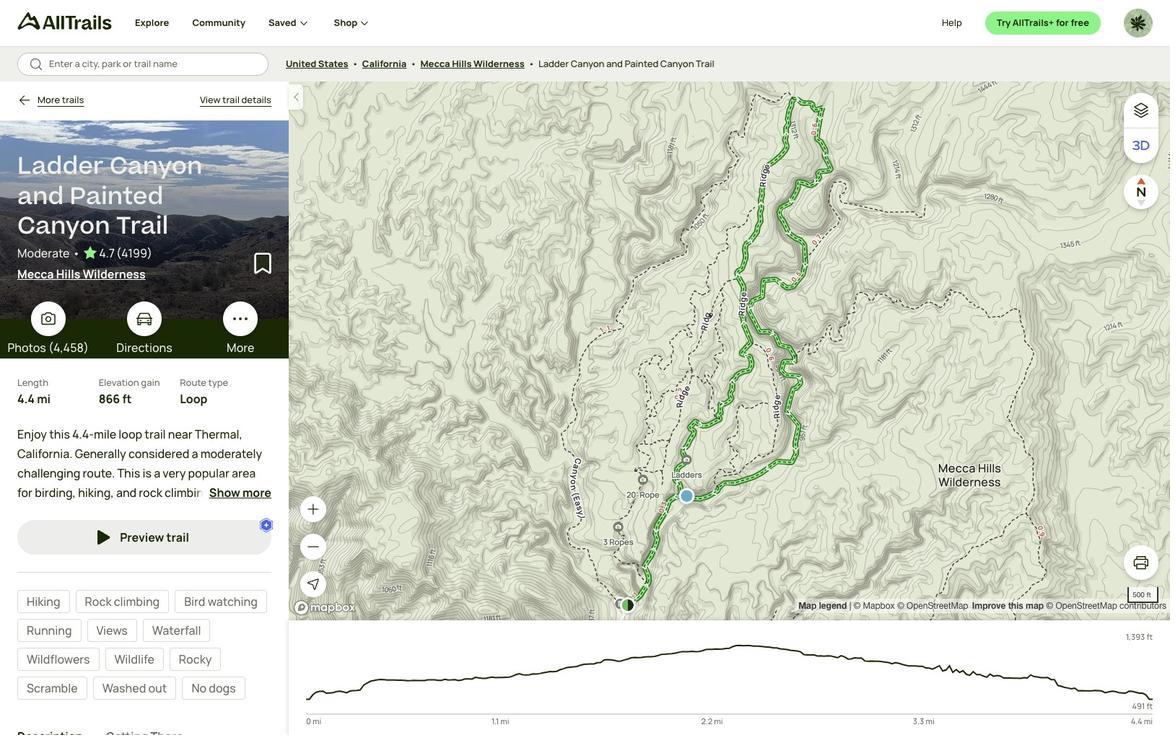 Task type: locate. For each thing, give the bounding box(es) containing it.
0 horizontal spatial to
[[100, 524, 112, 540]]

views
[[96, 623, 128, 639]]

climbing,
[[165, 485, 214, 501]]

trail up considered
[[145, 426, 166, 442]]

0 vertical spatial ft
[[122, 391, 132, 407]]

more
[[38, 93, 60, 106], [227, 340, 254, 356]]

1 vertical spatial mecca hills wilderness link
[[17, 266, 254, 283]]

1 horizontal spatial ©
[[897, 601, 904, 611]]

mecca down 'moderate'
[[17, 266, 54, 282]]

0 horizontal spatial dogs
[[62, 564, 89, 580]]

you'll
[[231, 485, 260, 501]]

more up type
[[227, 340, 254, 356]]

0 horizontal spatial mecca
[[17, 266, 54, 282]]

photos
[[8, 340, 46, 356]]

openstreetmap right map
[[1056, 601, 1117, 611]]

© right mapbox at the bottom right
[[897, 601, 904, 611]]

4199
[[121, 245, 147, 261]]

while
[[178, 505, 206, 521]]

best
[[40, 524, 65, 540]]

tab list
[[17, 718, 271, 736]]

for inside enjoy this 4.4-mile loop trail near thermal, california. generally considered a moderately challenging route. this is a very popular area for birding, hiking, and rock climbing, so you'll likely encounter other people while exploring. the best times to visit this trail are october through april. you'll need to leave pups at home — dogs aren't allowed on this trail.
[[17, 485, 33, 501]]

and inside enjoy this 4.4-mile loop trail near thermal, california. generally considered a moderately challenging route. this is a very popular area for birding, hiking, and rock climbing, so you'll likely encounter other people while exploring. the best times to visit this trail are october through april. you'll need to leave pups at home — dogs aren't allowed on this trail.
[[116, 485, 137, 501]]

rock
[[139, 485, 162, 501]]

length 4.4 mi
[[17, 376, 51, 407]]

0 vertical spatial mecca hills wilderness link
[[420, 57, 525, 70]]

dogs
[[62, 564, 89, 580], [209, 681, 236, 697]]

trail left are
[[162, 524, 183, 540]]

1 vertical spatial ladder
[[17, 150, 104, 184]]

openstreetmap left improve
[[907, 601, 968, 611]]

community
[[192, 16, 245, 29]]

a right is
[[154, 466, 160, 481]]

0 vertical spatial to
[[100, 524, 112, 540]]

1 vertical spatial painted
[[70, 180, 163, 214]]

ft right 500
[[1147, 590, 1151, 599]]

free
[[1071, 16, 1089, 29]]

0 horizontal spatial wilderness
[[83, 266, 146, 282]]

shop
[[334, 16, 358, 29]]

1 horizontal spatial ladder
[[538, 57, 569, 70]]

preview trail
[[120, 530, 189, 546]]

ft
[[122, 391, 132, 407], [1147, 590, 1151, 599]]

dogs inside enjoy this 4.4-mile loop trail near thermal, california. generally considered a moderately challenging route. this is a very popular area for birding, hiking, and rock climbing, so you'll likely encounter other people while exploring. the best times to visit this trail are october through april. you'll need to leave pups at home — dogs aren't allowed on this trail.
[[62, 564, 89, 580]]

canyon
[[571, 57, 605, 70], [660, 57, 694, 70], [110, 150, 202, 184], [17, 210, 110, 244]]

improve this map link
[[972, 601, 1044, 611]]

0 horizontal spatial more
[[38, 93, 60, 106]]

trails
[[62, 93, 84, 106]]

length
[[17, 376, 48, 389]]

this
[[117, 466, 140, 481]]

dogs right no
[[209, 681, 236, 697]]

2 © from the left
[[897, 601, 904, 611]]

2 horizontal spatial and
[[606, 57, 623, 70]]

1 vertical spatial a
[[154, 466, 160, 481]]

preview trail button
[[17, 521, 271, 555]]

1 vertical spatial for
[[17, 485, 33, 501]]

1 vertical spatial and
[[17, 180, 64, 214]]

alltrails image
[[17, 12, 112, 30]]

alltrails link
[[17, 12, 135, 36]]

2 horizontal spatial ©
[[1046, 601, 1053, 611]]

close this dialog image
[[1131, 674, 1146, 689]]

|
[[849, 601, 851, 611]]

2 openstreetmap from the left
[[1056, 601, 1117, 611]]

mecca right california link
[[420, 57, 450, 70]]

on
[[168, 564, 182, 580]]

painted inside ladder canyon and painted canyon trail
[[70, 180, 163, 214]]

contributors
[[1120, 601, 1167, 611]]

other
[[106, 505, 136, 521]]

list containing map legend
[[799, 599, 1167, 614]]

elevation
[[99, 376, 139, 389]]

1 horizontal spatial painted
[[625, 57, 659, 70]]

view
[[200, 93, 221, 106]]

help
[[942, 16, 962, 29]]

0 vertical spatial a
[[192, 446, 198, 462]]

more link
[[192, 302, 289, 357]]

more inside button
[[38, 93, 60, 106]]

trail down while
[[166, 530, 189, 546]]

1 vertical spatial dogs
[[209, 681, 236, 697]]

hiking
[[27, 594, 60, 610]]

1 vertical spatial hills
[[56, 266, 80, 282]]

washed out
[[102, 681, 167, 697]]

visit
[[114, 524, 137, 540]]

and
[[606, 57, 623, 70], [17, 180, 64, 214], [116, 485, 137, 501]]

1 horizontal spatial for
[[1056, 16, 1069, 29]]

for left 'free' on the top right
[[1056, 16, 1069, 29]]

add to list image
[[252, 252, 274, 274]]

0 vertical spatial wilderness
[[474, 57, 525, 70]]

0 horizontal spatial hills
[[56, 266, 80, 282]]

painted
[[625, 57, 659, 70], [70, 180, 163, 214]]

dialog
[[0, 0, 1170, 736]]

to right the need
[[154, 544, 165, 560]]

0 horizontal spatial trail
[[116, 210, 168, 244]]

0 vertical spatial dogs
[[62, 564, 89, 580]]

this left map
[[1008, 601, 1023, 611]]

2 vertical spatial and
[[116, 485, 137, 501]]

rock
[[85, 594, 112, 610]]

alltrails+
[[1013, 16, 1054, 29]]

0 vertical spatial trail
[[696, 57, 714, 70]]

reset north and pitch image
[[1127, 178, 1156, 206]]

more for more
[[227, 340, 254, 356]]

1 horizontal spatial and
[[116, 485, 137, 501]]

trail.
[[208, 564, 232, 580]]

scramble
[[27, 681, 78, 697]]

so
[[216, 485, 229, 501]]

route.
[[83, 466, 115, 481]]

0 horizontal spatial a
[[154, 466, 160, 481]]

trail right view
[[222, 93, 240, 106]]

running
[[27, 623, 72, 639]]

to
[[100, 524, 112, 540], [154, 544, 165, 560]]

None search field
[[17, 53, 269, 76]]

mecca hills wilderness link
[[420, 57, 525, 70], [17, 266, 254, 283]]

view trail details
[[200, 93, 271, 106]]

1 horizontal spatial openstreetmap
[[1056, 601, 1117, 611]]

legend
[[819, 601, 847, 611]]

ft inside elevation gain 866 ft
[[122, 391, 132, 407]]

1 vertical spatial wilderness
[[83, 266, 146, 282]]

list
[[799, 599, 1167, 614]]

for up "likely"
[[17, 485, 33, 501]]

1 horizontal spatial more
[[227, 340, 254, 356]]

current location image
[[306, 577, 321, 592]]

0 vertical spatial mecca
[[420, 57, 450, 70]]

zoom map in image
[[306, 502, 321, 517]]

0 horizontal spatial ©
[[854, 601, 861, 611]]

no
[[192, 681, 207, 697]]

loop
[[180, 391, 207, 407]]

1 horizontal spatial mecca
[[420, 57, 450, 70]]

0 horizontal spatial for
[[17, 485, 33, 501]]

considered
[[128, 446, 189, 462]]

this inside list
[[1008, 601, 1023, 611]]

shop link
[[334, 0, 372, 46]]

mecca
[[420, 57, 450, 70], [17, 266, 54, 282]]

0 vertical spatial more
[[38, 93, 60, 106]]

1 horizontal spatial mecca hills wilderness link
[[420, 57, 525, 70]]

0 horizontal spatial and
[[17, 180, 64, 214]]

region
[[289, 621, 1170, 736]]

home
[[17, 564, 48, 580]]

(4,458)
[[48, 340, 89, 356]]

improve
[[972, 601, 1006, 611]]

0 vertical spatial painted
[[625, 57, 659, 70]]

© right |
[[854, 601, 861, 611]]

ft right 866
[[122, 391, 132, 407]]

0 horizontal spatial ft
[[122, 391, 132, 407]]

© right map
[[1046, 601, 1053, 611]]

1 horizontal spatial trail
[[696, 57, 714, 70]]

washed
[[102, 681, 146, 697]]

zoom map out image
[[306, 540, 321, 554]]

ladder
[[538, 57, 569, 70], [17, 150, 104, 184]]

1 vertical spatial trail
[[116, 210, 168, 244]]

more
[[243, 485, 271, 501]]

leave
[[168, 544, 196, 560]]

to left visit
[[100, 524, 112, 540]]

)
[[147, 245, 152, 261]]

california link
[[362, 57, 407, 70]]

trail inside ladder canyon and painted canyon trail
[[116, 210, 168, 244]]

0 horizontal spatial ladder
[[17, 150, 104, 184]]

gain
[[141, 376, 160, 389]]

0 vertical spatial hills
[[452, 57, 472, 70]]

1 vertical spatial more
[[227, 340, 254, 356]]

1 vertical spatial ft
[[1147, 590, 1151, 599]]

0 horizontal spatial painted
[[70, 180, 163, 214]]

dogs down april.
[[62, 564, 89, 580]]

trail inside button
[[166, 530, 189, 546]]

a
[[192, 446, 198, 462], [154, 466, 160, 481]]

details
[[241, 93, 271, 106]]

1 horizontal spatial to
[[154, 544, 165, 560]]

0 horizontal spatial openstreetmap
[[907, 601, 968, 611]]

more left trails
[[38, 93, 60, 106]]

you'll
[[93, 544, 122, 560]]

1 openstreetmap from the left
[[907, 601, 968, 611]]

a up the popular
[[192, 446, 198, 462]]

try
[[997, 16, 1011, 29]]

the
[[17, 524, 38, 540]]



Task type: describe. For each thing, give the bounding box(es) containing it.
3 © from the left
[[1046, 601, 1053, 611]]

waterfall
[[152, 623, 201, 639]]

enjoy this 4.4-mile loop trail near thermal, california. generally considered a moderately challenging route. this is a very popular area for birding, hiking, and rock climbing, so you'll likely encounter other people while exploring. the best times to visit this trail are october through april. you'll need to leave pups at home — dogs aren't allowed on this trail.
[[17, 426, 262, 580]]

encounter
[[47, 505, 103, 521]]

wildflowers
[[27, 652, 90, 668]]

try alltrails+ for free link
[[985, 12, 1101, 35]]

ladder canyon and painted canyon trail
[[17, 150, 202, 244]]

0 horizontal spatial mecca hills wilderness link
[[17, 266, 254, 283]]

show more
[[209, 485, 271, 501]]

loop
[[119, 426, 142, 442]]

shop button
[[334, 0, 372, 46]]

likely
[[17, 505, 45, 521]]

map options image
[[1133, 102, 1150, 119]]

moderately
[[200, 446, 262, 462]]

500 ft
[[1133, 590, 1151, 599]]

aren't
[[91, 564, 122, 580]]

map
[[1026, 601, 1044, 611]]

4.7 ( 4199 )
[[99, 245, 152, 261]]

show
[[209, 485, 240, 501]]

mapbox
[[863, 601, 895, 611]]

1 horizontal spatial dogs
[[209, 681, 236, 697]]

4.7
[[99, 245, 115, 261]]

wildlife
[[114, 652, 154, 668]]

directions link
[[96, 302, 192, 357]]

route
[[180, 376, 206, 389]]

this left 4.4-
[[49, 426, 70, 442]]

Enter a city, park or trail name field
[[49, 57, 257, 71]]

try alltrails+ for free
[[997, 16, 1089, 29]]

1 horizontal spatial wilderness
[[474, 57, 525, 70]]

ladder canyon and painted canyon trail, mecca hills wilderness, thermal, california, united states | alltrails.com image
[[0, 121, 289, 319]]

rock climbing
[[85, 594, 160, 610]]

through
[[17, 544, 61, 560]]

california
[[362, 57, 407, 70]]

more trails button
[[17, 93, 84, 108]]

more for more trails
[[38, 93, 60, 106]]

ladder inside ladder canyon and painted canyon trail
[[17, 150, 104, 184]]

united
[[286, 57, 316, 70]]

and inside ladder canyon and painted canyon trail
[[17, 180, 64, 214]]

(
[[116, 245, 121, 261]]

bird
[[184, 594, 205, 610]]

0 vertical spatial ladder
[[538, 57, 569, 70]]

united states link
[[286, 57, 348, 70]]

preview
[[120, 530, 164, 546]]

this down people
[[139, 524, 160, 540]]

© openstreetmap link
[[897, 601, 968, 611]]

1 horizontal spatial ft
[[1147, 590, 1151, 599]]

april.
[[63, 544, 91, 560]]

october
[[205, 524, 250, 540]]

thermal,
[[195, 426, 242, 442]]

allowed
[[125, 564, 166, 580]]

more trails
[[38, 93, 84, 106]]

challenging
[[17, 466, 80, 481]]

generally
[[75, 446, 126, 462]]

1 vertical spatial to
[[154, 544, 165, 560]]

500
[[1133, 590, 1145, 599]]

united states • california • mecca hills wilderness • ladder canyon and painted canyon trail
[[286, 57, 714, 70]]

route type loop
[[180, 376, 228, 407]]

at
[[227, 544, 239, 560]]

map region
[[289, 82, 1170, 736]]

0 vertical spatial for
[[1056, 16, 1069, 29]]

4.4
[[17, 391, 35, 407]]

print map image
[[1133, 554, 1150, 572]]

1 © from the left
[[854, 601, 861, 611]]

0 vertical spatial and
[[606, 57, 623, 70]]

map
[[799, 601, 817, 611]]

this right on
[[185, 564, 205, 580]]

pups
[[198, 544, 225, 560]]

show more button
[[209, 485, 271, 502]]

4.4-
[[72, 426, 94, 442]]

map legend | © mapbox © openstreetmap improve this map © openstreetmap contributors
[[799, 601, 1167, 611]]

enable 3d map image
[[1133, 137, 1150, 154]]

near
[[168, 426, 192, 442]]

1 horizontal spatial hills
[[452, 57, 472, 70]]

saved
[[269, 16, 296, 29]]

kendall image
[[1124, 9, 1153, 38]]

people
[[138, 505, 175, 521]]

area
[[232, 466, 256, 481]]

popular
[[188, 466, 229, 481]]

866
[[99, 391, 120, 407]]

explore
[[135, 16, 169, 29]]

1 vertical spatial mecca
[[17, 266, 54, 282]]

moderate
[[17, 245, 70, 261]]

—
[[50, 564, 59, 580]]

mile
[[94, 426, 116, 442]]

saved link
[[269, 0, 311, 46]]

saved button
[[269, 0, 334, 46]]

rocky
[[179, 652, 212, 668]]

no dogs
[[192, 681, 236, 697]]

community link
[[192, 0, 245, 46]]

times
[[67, 524, 98, 540]]

states
[[318, 57, 348, 70]]

mecca hills wilderness
[[17, 266, 146, 282]]

© openstreetmap contributors link
[[1046, 601, 1167, 611]]

1 horizontal spatial a
[[192, 446, 198, 462]]

moderate •
[[17, 245, 80, 261]]

very
[[163, 466, 186, 481]]

exploring.
[[208, 505, 262, 521]]



Task type: vqa. For each thing, say whether or not it's contained in the screenshot.
Elevation gain 866 ft
yes



